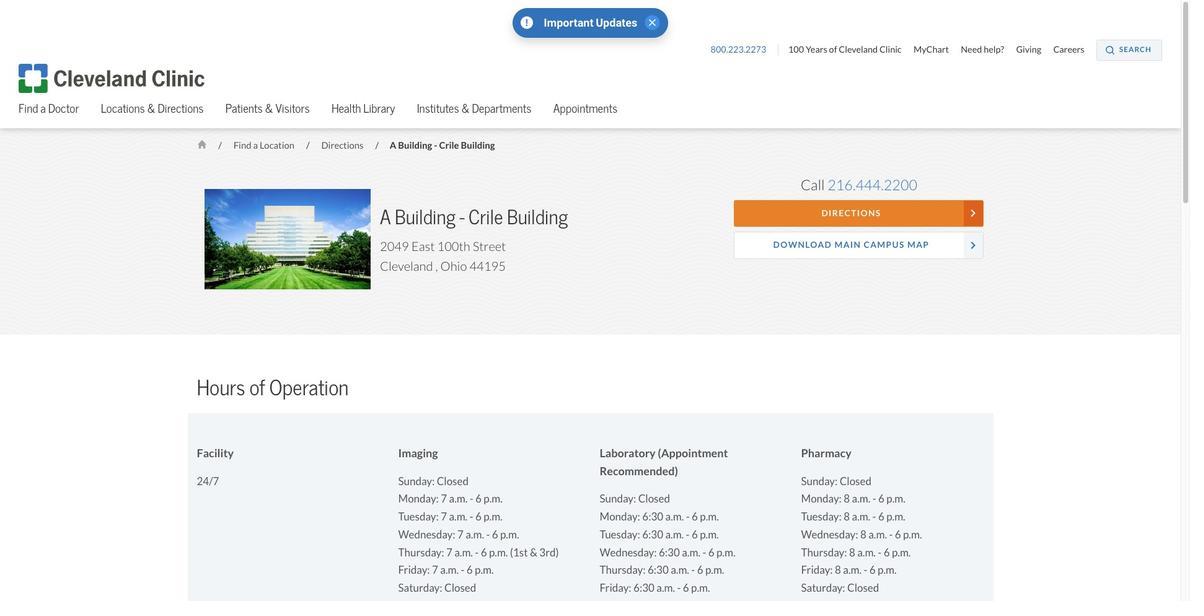 Task type: locate. For each thing, give the bounding box(es) containing it.
0 horizontal spatial directions link
[[321, 140, 365, 151]]

thursday:
[[398, 546, 444, 560], [801, 546, 847, 560], [600, 564, 646, 577]]

sunday: closed monday: 8 a.m. - 6 p.m. tuesday: 8 a.m. - 6 p.m. wednesday: 8 a.m. - 6 p.m. thursday: 8 a.m. - 6 p.m. friday: 8 a.m. - 6 p.m. saturday: closed
[[801, 475, 922, 595]]

facility
[[197, 446, 234, 461]]

wednesday:
[[398, 528, 455, 542], [801, 528, 858, 542], [600, 546, 657, 560]]

100 years of cleveland clinic
[[789, 44, 902, 55]]

hours of operation
[[197, 375, 349, 401]]

7
[[441, 493, 447, 506], [441, 510, 447, 524], [458, 528, 464, 542], [446, 546, 452, 560], [432, 564, 438, 577]]

0 vertical spatial a
[[390, 140, 396, 151]]

2 horizontal spatial monday:
[[801, 493, 842, 506]]

appointments link
[[553, 96, 618, 129]]

1 horizontal spatial monday:
[[600, 510, 640, 524]]

100 years of cleveland clinic link
[[789, 44, 912, 55]]

0 horizontal spatial crile
[[439, 140, 459, 151]]

1 vertical spatial directions link
[[734, 200, 984, 227]]

important updates link
[[544, 15, 638, 30]]

wednesday: inside sunday: closed monday: 7 a.m. - 6 p.m. tuesday: 7 a.m. - 6 p.m. wednesday: 7 a.m. - 6 p.m. thursday: 7 a.m. - 6 p.m. (1st & 3rd) friday: 7 a.m. - 6 p.m. saturday: closed
[[398, 528, 455, 542]]

find for find a doctor
[[19, 101, 38, 116]]

of right hours
[[250, 375, 265, 401]]

monday:
[[398, 493, 439, 506], [801, 493, 842, 506], [600, 510, 640, 524]]

1 vertical spatial crile
[[469, 205, 503, 230]]

& for visitors
[[265, 101, 273, 116]]

imaging
[[398, 446, 438, 461]]

1 horizontal spatial crile
[[469, 205, 503, 230]]

/ right the location
[[306, 140, 310, 151]]

wednesday: inside sunday: closed monday: 8 a.m. - 6 p.m. tuesday: 8 a.m. - 6 p.m. wednesday: 8 a.m. - 6 p.m. thursday: 8 a.m. - 6 p.m. friday: 8 a.m. - 6 p.m. saturday: closed
[[801, 528, 858, 542]]

tuesday: for pharmacy
[[801, 510, 842, 524]]

saturday:
[[398, 581, 442, 595], [801, 581, 845, 595]]

216.444.2200 link
[[828, 176, 918, 194]]

cleveland down the 2049
[[380, 259, 433, 275]]

0 horizontal spatial /
[[218, 140, 222, 151]]

1 horizontal spatial tuesday:
[[600, 528, 640, 542]]

0 vertical spatial cleveland
[[839, 44, 878, 55]]

giving
[[1016, 44, 1042, 55]]

0 horizontal spatial thursday:
[[398, 546, 444, 560]]

& left visitors
[[265, 101, 273, 116]]

6
[[476, 493, 482, 506], [879, 493, 885, 506], [475, 510, 482, 524], [692, 510, 698, 524], [878, 510, 885, 524], [492, 528, 498, 542], [692, 528, 698, 542], [895, 528, 901, 542], [481, 546, 487, 560], [708, 546, 715, 560], [884, 546, 890, 560], [467, 564, 473, 577], [697, 564, 703, 577], [870, 564, 876, 577], [683, 581, 689, 595]]

1 horizontal spatial directions link
[[734, 200, 984, 227]]

sunday: inside sunday: closed monday: 8 a.m. - 6 p.m. tuesday: 8 a.m. - 6 p.m. wednesday: 8 a.m. - 6 p.m. thursday: 8 a.m. - 6 p.m. friday: 8 a.m. - 6 p.m. saturday: closed
[[801, 475, 838, 488]]

2 horizontal spatial /
[[375, 140, 379, 151]]

0 horizontal spatial cleveland
[[380, 259, 433, 275]]

a.m.
[[449, 493, 468, 506], [852, 493, 871, 506], [449, 510, 468, 524], [666, 510, 684, 524], [852, 510, 871, 524], [466, 528, 484, 542], [666, 528, 684, 542], [869, 528, 887, 542], [455, 546, 473, 560], [682, 546, 701, 560], [858, 546, 876, 560], [440, 564, 459, 577], [671, 564, 689, 577], [843, 564, 862, 577], [657, 581, 675, 595]]

health library
[[332, 101, 395, 116]]

sunday: closed monday: 7 a.m. - 6 p.m. tuesday: 7 a.m. - 6 p.m. wednesday: 7 a.m. - 6 p.m. thursday: 7 a.m. - 6 p.m. (1st & 3rd) friday: 7 a.m. - 6 p.m. saturday: closed
[[398, 475, 559, 595]]

careers link
[[1054, 44, 1095, 55]]

sunday: for pharmacy
[[801, 475, 838, 488]]

directions link
[[321, 140, 365, 151], [734, 200, 984, 227]]

crile
[[439, 140, 459, 151], [469, 205, 503, 230]]

2 horizontal spatial friday:
[[801, 564, 833, 577]]

main
[[835, 240, 861, 251]]

1 horizontal spatial /
[[306, 140, 310, 151]]

,
[[436, 259, 438, 275]]

2 / from the left
[[306, 140, 310, 151]]

closed for 8
[[840, 475, 872, 488]]

0 vertical spatial find
[[19, 101, 38, 116]]

thursday: for imaging
[[398, 546, 444, 560]]

1 vertical spatial find
[[234, 140, 251, 151]]

tuesday: inside sunday: closed monday: 8 a.m. - 6 p.m. tuesday: 8 a.m. - 6 p.m. wednesday: 8 a.m. - 6 p.m. thursday: 8 a.m. - 6 p.m. friday: 8 a.m. - 6 p.m. saturday: closed
[[801, 510, 842, 524]]

directions down health on the left top of page
[[321, 140, 365, 151]]

0 horizontal spatial wednesday:
[[398, 528, 455, 542]]

institutes
[[417, 101, 459, 116]]

1 vertical spatial directions
[[321, 140, 365, 151]]

2 vertical spatial directions
[[822, 208, 881, 219]]

sunday: inside sunday: closed monday: 7 a.m. - 6 p.m. tuesday: 7 a.m. - 6 p.m. wednesday: 7 a.m. - 6 p.m. thursday: 7 a.m. - 6 p.m. (1st & 3rd) friday: 7 a.m. - 6 p.m. saturday: closed
[[398, 475, 435, 488]]

tuesday: inside sunday: closed monday: 7 a.m. - 6 p.m. tuesday: 7 a.m. - 6 p.m. wednesday: 7 a.m. - 6 p.m. thursday: 7 a.m. - 6 p.m. (1st & 3rd) friday: 7 a.m. - 6 p.m. saturday: closed
[[398, 510, 439, 524]]

health
[[332, 101, 361, 116]]

monday: for imaging
[[398, 493, 439, 506]]

3rd)
[[540, 546, 559, 560]]

directions down call 216.444.2200
[[822, 208, 881, 219]]

laboratory
[[600, 446, 656, 461]]

of right years
[[829, 44, 837, 55]]

1 horizontal spatial friday:
[[600, 581, 632, 595]]

directions link down call 216.444.2200
[[734, 200, 984, 227]]

directions link down health on the left top of page
[[321, 140, 365, 151]]

a left "doctor"
[[40, 101, 46, 116]]

-
[[434, 140, 437, 151], [460, 205, 465, 230], [470, 493, 473, 506], [873, 493, 876, 506], [470, 510, 473, 524], [686, 510, 690, 524], [873, 510, 876, 524], [486, 528, 490, 542], [686, 528, 690, 542], [889, 528, 893, 542], [475, 546, 479, 560], [703, 546, 706, 560], [878, 546, 882, 560], [461, 564, 465, 577], [692, 564, 695, 577], [864, 564, 868, 577], [677, 581, 681, 595]]

east
[[412, 239, 435, 255]]

1 horizontal spatial saturday:
[[801, 581, 845, 595]]

of
[[829, 44, 837, 55], [250, 375, 265, 401]]

0 horizontal spatial find
[[19, 101, 38, 116]]

& for directions
[[147, 101, 155, 116]]

100th
[[437, 239, 470, 255]]

1 horizontal spatial a
[[253, 140, 258, 151]]

0 horizontal spatial tuesday:
[[398, 510, 439, 524]]

directions
[[158, 101, 204, 116], [321, 140, 365, 151], [822, 208, 881, 219]]

0 horizontal spatial a
[[40, 101, 46, 116]]

ohio
[[441, 259, 467, 275]]

monday: down imaging on the left bottom
[[398, 493, 439, 506]]

important updates
[[544, 15, 638, 30]]

directions right locations
[[158, 101, 204, 116]]

monday: down recommended)
[[600, 510, 640, 524]]

0 horizontal spatial monday:
[[398, 493, 439, 506]]

clinic
[[880, 44, 902, 55]]

1 horizontal spatial thursday:
[[600, 564, 646, 577]]

2 horizontal spatial thursday:
[[801, 546, 847, 560]]

closed
[[437, 475, 469, 488], [840, 475, 872, 488], [638, 493, 670, 506], [445, 581, 476, 595], [848, 581, 879, 595]]

library
[[363, 101, 395, 116]]

1 horizontal spatial find
[[234, 140, 251, 151]]

a building - crile building down institutes
[[390, 140, 495, 151]]

crile down institutes
[[439, 140, 459, 151]]

/
[[218, 140, 222, 151], [306, 140, 310, 151], [375, 140, 379, 151]]

sunday: down recommended)
[[600, 493, 636, 506]]

operation
[[269, 375, 349, 401]]

1 horizontal spatial of
[[829, 44, 837, 55]]

sunday: down imaging on the left bottom
[[398, 475, 435, 488]]

sunday:
[[398, 475, 435, 488], [801, 475, 838, 488], [600, 493, 636, 506]]

1 horizontal spatial cleveland
[[839, 44, 878, 55]]

1 horizontal spatial directions
[[321, 140, 365, 151]]

1 saturday: from the left
[[398, 581, 442, 595]]

/ down health library link
[[375, 140, 379, 151]]

a left the location
[[253, 140, 258, 151]]

monday: inside sunday: closed monday: 6:30 a.m. - 6 p.m. tuesday: 6:30 a.m. - 6 p.m. wednesday: 6:30 a.m. - 6 p.m. thursday: 6:30 a.m. - 6 p.m. friday: 6:30 a.m. - 6 p.m.
[[600, 510, 640, 524]]

location
[[260, 140, 295, 151]]

& right (1st
[[530, 546, 537, 560]]

1 horizontal spatial sunday:
[[600, 493, 636, 506]]

/ left find a location
[[218, 140, 222, 151]]

emergency icon image
[[521, 16, 533, 29]]

friday:
[[398, 564, 430, 577], [801, 564, 833, 577], [600, 581, 632, 595]]

&
[[147, 101, 155, 116], [265, 101, 273, 116], [462, 101, 470, 116], [530, 546, 537, 560]]

a building - crile building up the street
[[380, 205, 568, 230]]

2 horizontal spatial wednesday:
[[801, 528, 858, 542]]

help?
[[984, 44, 1004, 55]]

find a location link
[[234, 140, 296, 151]]

a down library
[[390, 140, 396, 151]]

0 horizontal spatial sunday:
[[398, 475, 435, 488]]

1 vertical spatial cleveland
[[380, 259, 433, 275]]

search link
[[1097, 40, 1163, 61]]

0 horizontal spatial friday:
[[398, 564, 430, 577]]

monday: inside sunday: closed monday: 8 a.m. - 6 p.m. tuesday: 8 a.m. - 6 p.m. wednesday: 8 a.m. - 6 p.m. thursday: 8 a.m. - 6 p.m. friday: 8 a.m. - 6 p.m. saturday: closed
[[801, 493, 842, 506]]

sunday: down pharmacy on the right bottom
[[801, 475, 838, 488]]

a up the 2049
[[380, 205, 391, 230]]

a for location
[[253, 140, 258, 151]]

800.223.2273 link
[[711, 44, 779, 55]]

& right institutes
[[462, 101, 470, 116]]

2 saturday: from the left
[[801, 581, 845, 595]]

2 horizontal spatial tuesday:
[[801, 510, 842, 524]]

campus
[[864, 240, 905, 251]]

1 horizontal spatial wednesday:
[[600, 546, 657, 560]]

find left "doctor"
[[19, 101, 38, 116]]

2 horizontal spatial directions
[[822, 208, 881, 219]]

building
[[398, 140, 432, 151], [461, 140, 495, 151], [395, 205, 456, 230], [507, 205, 568, 230]]

cleveland left clinic
[[839, 44, 878, 55]]

& right locations
[[147, 101, 155, 116]]

6:30
[[643, 510, 664, 524], [642, 528, 663, 542], [659, 546, 680, 560], [648, 564, 669, 577], [634, 581, 655, 595]]

a
[[40, 101, 46, 116], [253, 140, 258, 151]]

institutes & departments link
[[417, 96, 532, 129]]

find a doctor
[[19, 101, 79, 116]]

& for departments
[[462, 101, 470, 116]]

0 vertical spatial a
[[40, 101, 46, 116]]

0 horizontal spatial saturday:
[[398, 581, 442, 595]]

crile up the street
[[469, 205, 503, 230]]

0 horizontal spatial of
[[250, 375, 265, 401]]

2 horizontal spatial sunday:
[[801, 475, 838, 488]]

0 horizontal spatial directions
[[158, 101, 204, 116]]

call
[[801, 176, 825, 194]]

monday: inside sunday: closed monday: 7 a.m. - 6 p.m. tuesday: 7 a.m. - 6 p.m. wednesday: 7 a.m. - 6 p.m. thursday: 7 a.m. - 6 p.m. (1st & 3rd) friday: 7 a.m. - 6 p.m. saturday: closed
[[398, 493, 439, 506]]

tuesday:
[[398, 510, 439, 524], [801, 510, 842, 524], [600, 528, 640, 542]]

a
[[390, 140, 396, 151], [380, 205, 391, 230]]

sunday: inside sunday: closed monday: 6:30 a.m. - 6 p.m. tuesday: 6:30 a.m. - 6 p.m. wednesday: 6:30 a.m. - 6 p.m. thursday: 6:30 a.m. - 6 p.m. friday: 6:30 a.m. - 6 p.m.
[[600, 493, 636, 506]]

cleveland
[[839, 44, 878, 55], [380, 259, 433, 275]]

thursday: inside sunday: closed monday: 7 a.m. - 6 p.m. tuesday: 7 a.m. - 6 p.m. wednesday: 7 a.m. - 6 p.m. thursday: 7 a.m. - 6 p.m. (1st & 3rd) friday: 7 a.m. - 6 p.m. saturday: closed
[[398, 546, 444, 560]]

monday: down pharmacy on the right bottom
[[801, 493, 842, 506]]

800.223.2273
[[711, 44, 768, 55]]

years
[[806, 44, 828, 55]]

map
[[908, 240, 930, 251]]

a for doctor
[[40, 101, 46, 116]]

closed inside sunday: closed monday: 6:30 a.m. - 6 p.m. tuesday: 6:30 a.m. - 6 p.m. wednesday: 6:30 a.m. - 6 p.m. thursday: 6:30 a.m. - 6 p.m. friday: 6:30 a.m. - 6 p.m.
[[638, 493, 670, 506]]

thursday: inside sunday: closed monday: 8 a.m. - 6 p.m. tuesday: 8 a.m. - 6 p.m. wednesday: 8 a.m. - 6 p.m. thursday: 8 a.m. - 6 p.m. friday: 8 a.m. - 6 p.m. saturday: closed
[[801, 546, 847, 560]]

thursday: inside sunday: closed monday: 6:30 a.m. - 6 p.m. tuesday: 6:30 a.m. - 6 p.m. wednesday: 6:30 a.m. - 6 p.m. thursday: 6:30 a.m. - 6 p.m. friday: 6:30 a.m. - 6 p.m.
[[600, 564, 646, 577]]

friday: inside sunday: closed monday: 8 a.m. - 6 p.m. tuesday: 8 a.m. - 6 p.m. wednesday: 8 a.m. - 6 p.m. thursday: 8 a.m. - 6 p.m. friday: 8 a.m. - 6 p.m. saturday: closed
[[801, 564, 833, 577]]

find left the location
[[234, 140, 251, 151]]

1 vertical spatial a
[[253, 140, 258, 151]]

closed for 6:30
[[638, 493, 670, 506]]

friday: inside sunday: closed monday: 6:30 a.m. - 6 p.m. tuesday: 6:30 a.m. - 6 p.m. wednesday: 6:30 a.m. - 6 p.m. thursday: 6:30 a.m. - 6 p.m. friday: 6:30 a.m. - 6 p.m.
[[600, 581, 632, 595]]

a building - crile building
[[390, 140, 495, 151], [380, 205, 568, 230]]

(1st
[[510, 546, 528, 560]]

institutes & departments
[[417, 101, 532, 116]]

pharmacy
[[801, 446, 852, 461]]

p.m.
[[484, 493, 503, 506], [887, 493, 906, 506], [484, 510, 503, 524], [700, 510, 719, 524], [887, 510, 906, 524], [500, 528, 519, 542], [700, 528, 719, 542], [903, 528, 922, 542], [489, 546, 508, 560], [717, 546, 736, 560], [892, 546, 911, 560], [475, 564, 494, 577], [706, 564, 724, 577], [878, 564, 897, 577], [691, 581, 710, 595]]

search
[[1120, 45, 1152, 54]]



Task type: vqa. For each thing, say whether or not it's contained in the screenshot.
That
no



Task type: describe. For each thing, give the bounding box(es) containing it.
0 vertical spatial crile
[[439, 140, 459, 151]]

closed for 7
[[437, 475, 469, 488]]

giving link
[[1016, 44, 1052, 55]]

need
[[961, 44, 982, 55]]

wednesday: for pharmacy
[[801, 528, 858, 542]]

updates
[[596, 15, 638, 30]]

cleveland clinic logo image
[[19, 64, 205, 93]]

need help? link
[[961, 44, 1014, 55]]

departments
[[472, 101, 532, 116]]

locations
[[101, 101, 145, 116]]

health library link
[[332, 96, 395, 129]]

patients & visitors
[[226, 101, 310, 116]]

0 vertical spatial directions link
[[321, 140, 365, 151]]

saturday: inside sunday: closed monday: 8 a.m. - 6 p.m. tuesday: 8 a.m. - 6 p.m. wednesday: 8 a.m. - 6 p.m. thursday: 8 a.m. - 6 p.m. friday: 8 a.m. - 6 p.m. saturday: closed
[[801, 581, 845, 595]]

hours
[[197, 375, 245, 401]]

1 vertical spatial a
[[380, 205, 391, 230]]

(appointment
[[658, 446, 728, 461]]

wednesday: inside sunday: closed monday: 6:30 a.m. - 6 p.m. tuesday: 6:30 a.m. - 6 p.m. wednesday: 6:30 a.m. - 6 p.m. thursday: 6:30 a.m. - 6 p.m. friday: 6:30 a.m. - 6 p.m.
[[600, 546, 657, 560]]

& inside sunday: closed monday: 7 a.m. - 6 p.m. tuesday: 7 a.m. - 6 p.m. wednesday: 7 a.m. - 6 p.m. thursday: 7 a.m. - 6 p.m. (1st & 3rd) friday: 7 a.m. - 6 p.m. saturday: closed
[[530, 546, 537, 560]]

locations & directions link
[[101, 96, 204, 129]]

cleveland inside 2049 east 100th street cleveland , ohio 44195
[[380, 259, 433, 275]]

sunday: for imaging
[[398, 475, 435, 488]]

friday: for sunday: closed monday: 6:30 a.m. - 6 p.m. tuesday: 6:30 a.m. - 6 p.m. wednesday: 6:30 a.m. - 6 p.m. thursday: 6:30 a.m. - 6 p.m. friday: 6:30 a.m. - 6 p.m.
[[600, 581, 632, 595]]

important
[[544, 15, 594, 30]]

doctor
[[48, 101, 79, 116]]

0 vertical spatial a building - crile building
[[390, 140, 495, 151]]

mychart link
[[914, 44, 959, 55]]

friday: for sunday: closed monday: 8 a.m. - 6 p.m. tuesday: 8 a.m. - 6 p.m. wednesday: 8 a.m. - 6 p.m. thursday: 8 a.m. - 6 p.m. friday: 8 a.m. - 6 p.m. saturday: closed
[[801, 564, 833, 577]]

street
[[473, 239, 506, 255]]

patients
[[226, 101, 263, 116]]

wednesday: for imaging
[[398, 528, 455, 542]]

need help?
[[961, 44, 1004, 55]]

sunday: closed monday: 6:30 a.m. - 6 p.m. tuesday: 6:30 a.m. - 6 p.m. wednesday: 6:30 a.m. - 6 p.m. thursday: 6:30 a.m. - 6 p.m. friday: 6:30 a.m. - 6 p.m.
[[600, 493, 736, 595]]

216.444.2200
[[828, 176, 918, 194]]

0 vertical spatial of
[[829, 44, 837, 55]]

thursday: for pharmacy
[[801, 546, 847, 560]]

find a doctor link
[[19, 96, 79, 129]]

find a location
[[234, 140, 296, 151]]

1 / from the left
[[218, 140, 222, 151]]

close button image
[[645, 15, 660, 31]]

1 vertical spatial of
[[250, 375, 265, 401]]

tuesday: for imaging
[[398, 510, 439, 524]]

careers
[[1054, 44, 1085, 55]]

find for find a location
[[234, 140, 251, 151]]

24/7
[[197, 475, 219, 488]]

tuesday: inside sunday: closed monday: 6:30 a.m. - 6 p.m. tuesday: 6:30 a.m. - 6 p.m. wednesday: 6:30 a.m. - 6 p.m. thursday: 6:30 a.m. - 6 p.m. friday: 6:30 a.m. - 6 p.m.
[[600, 528, 640, 542]]

download main campus map
[[774, 240, 930, 251]]

laboratory (appointment recommended)
[[600, 446, 728, 479]]

download
[[774, 240, 832, 251]]

recommended)
[[600, 464, 678, 479]]

2049 east 100th street cleveland , ohio 44195
[[380, 239, 506, 275]]

3 / from the left
[[375, 140, 379, 151]]

locations & directions
[[101, 101, 204, 116]]

appointments
[[553, 101, 618, 116]]

saturday: inside sunday: closed monday: 7 a.m. - 6 p.m. tuesday: 7 a.m. - 6 p.m. wednesday: 7 a.m. - 6 p.m. thursday: 7 a.m. - 6 p.m. (1st & 3rd) friday: 7 a.m. - 6 p.m. saturday: closed
[[398, 581, 442, 595]]

patients & visitors link
[[226, 96, 310, 129]]

a building - crile building image
[[205, 189, 371, 296]]

download main campus map link
[[734, 232, 984, 259]]

2049
[[380, 239, 409, 255]]

1 vertical spatial a building - crile building
[[380, 205, 568, 230]]

0 vertical spatial directions
[[158, 101, 204, 116]]

mychart
[[914, 44, 949, 55]]

friday: inside sunday: closed monday: 7 a.m. - 6 p.m. tuesday: 7 a.m. - 6 p.m. wednesday: 7 a.m. - 6 p.m. thursday: 7 a.m. - 6 p.m. (1st & 3rd) friday: 7 a.m. - 6 p.m. saturday: closed
[[398, 564, 430, 577]]

100
[[789, 44, 804, 55]]

visitors
[[276, 101, 310, 116]]

call 216.444.2200
[[801, 176, 918, 194]]

monday: for pharmacy
[[801, 493, 842, 506]]

44195
[[470, 259, 506, 275]]



